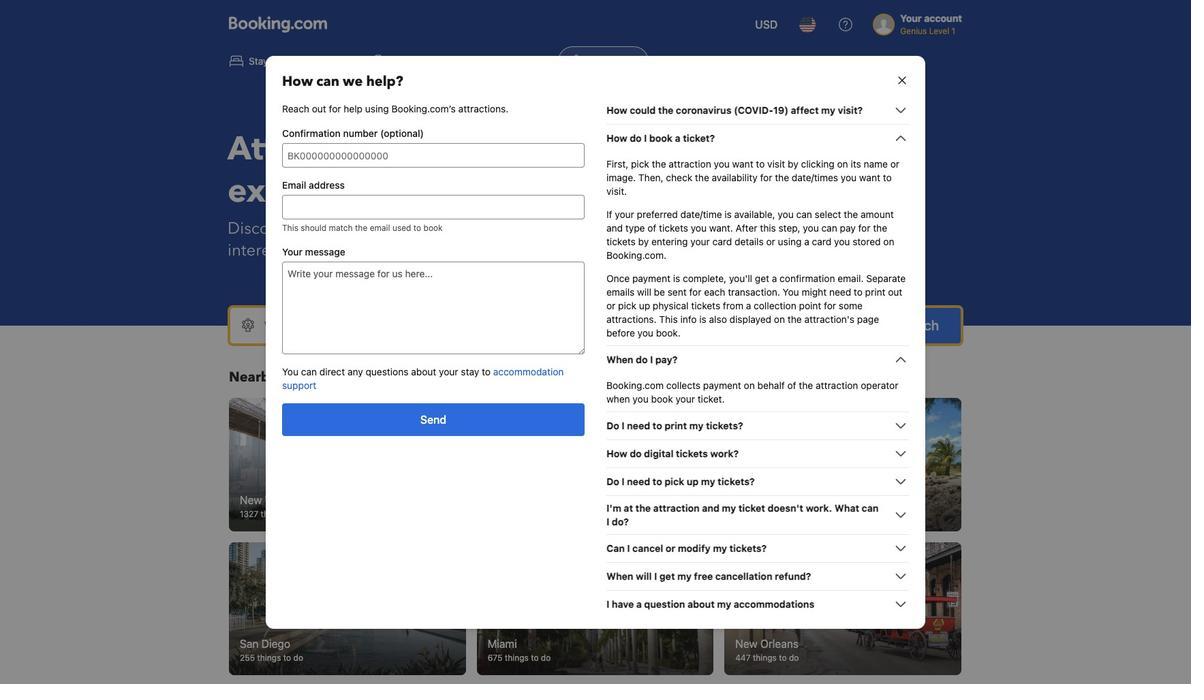 Task type: vqa. For each thing, say whether or not it's contained in the screenshot.
middle tickets?
yes



Task type: locate. For each thing, give the bounding box(es) containing it.
0 vertical spatial will
[[637, 286, 652, 298]]

1 vertical spatial by
[[639, 236, 649, 247]]

do inside 'key west 207 things to do'
[[789, 509, 799, 519]]

new for new orleans
[[736, 638, 758, 651]]

1 vertical spatial pick
[[618, 300, 637, 311]]

will inside dropdown button
[[636, 570, 652, 582]]

1 vertical spatial tickets?
[[718, 475, 755, 487]]

up down how do digital tickets work?
[[687, 475, 699, 487]]

my down ticket.
[[690, 420, 704, 431]]

0 vertical spatial is
[[725, 208, 732, 220]]

0 horizontal spatial print
[[665, 420, 687, 431]]

0 vertical spatial need
[[830, 286, 852, 298]]

0 vertical spatial you
[[783, 286, 799, 298]]

to inside new orleans 447 things to do
[[779, 653, 787, 663]]

do down could
[[630, 132, 642, 144]]

work?
[[711, 448, 739, 459]]

do inside when do i pay? dropdown button
[[636, 353, 648, 365]]

of down preferred
[[648, 222, 657, 233]]

the inside 'dropdown button'
[[658, 104, 674, 116]]

first, pick the attraction you want to visit by clicking on its name or image. then, check the availability for the date/times you want to visit.
[[607, 158, 900, 197]]

things down the west
[[753, 509, 776, 519]]

is right info
[[700, 313, 707, 325]]

or inside once payment is complete, you'll get a confirmation email. separate emails will be sent for each transaction. you might need to print out or pick up physical tickets from a collection point for some attractions. this info is also displayed on the attraction's page before you book.
[[607, 300, 616, 311]]

447
[[736, 653, 751, 663]]

on left its
[[838, 158, 849, 169]]

flights
[[318, 55, 347, 67]]

0 horizontal spatial up
[[639, 300, 650, 311]]

need up at
[[627, 475, 650, 487]]

on right stored
[[884, 236, 895, 247]]

attraction for doesn't
[[654, 502, 700, 514]]

1 vertical spatial payment
[[703, 379, 742, 391]]

1 horizontal spatial print
[[866, 286, 886, 298]]

0 horizontal spatial attractions.
[[459, 103, 509, 114]]

pick down how do digital tickets work?
[[665, 475, 685, 487]]

of
[[648, 222, 657, 233], [788, 379, 797, 391]]

to inside attractions, activities, and experiences discover new attractions and experiences to match your interests and travel style
[[541, 217, 556, 240]]

pick down emails
[[618, 300, 637, 311]]

visit.
[[607, 185, 627, 197]]

1 horizontal spatial by
[[788, 158, 799, 169]]

confirmation
[[780, 272, 835, 284]]

email
[[370, 223, 390, 233]]

to up some
[[854, 286, 863, 298]]

0 horizontal spatial match
[[329, 223, 353, 233]]

how for how could the coronavirus (covid-19) affect my visit?
[[607, 104, 628, 116]]

do inside dropdown button
[[607, 420, 620, 431]]

2 when from the top
[[607, 570, 634, 582]]

1 horizontal spatial this
[[659, 313, 678, 325]]

miami image
[[477, 542, 714, 676]]

after
[[736, 222, 758, 233]]

need inside dropdown button
[[627, 475, 650, 487]]

0 vertical spatial this
[[282, 223, 299, 233]]

things down york
[[261, 509, 285, 519]]

1 horizontal spatial card
[[812, 236, 832, 247]]

1 vertical spatial attractions.
[[607, 313, 657, 325]]

book inside booking.com collects payment on behalf of the attraction operator when you book your ticket.
[[651, 393, 673, 405]]

tickets down each
[[691, 300, 721, 311]]

1 horizontal spatial of
[[788, 379, 797, 391]]

0 vertical spatial want
[[733, 158, 754, 169]]

your
[[615, 208, 635, 220], [610, 217, 644, 240], [691, 236, 710, 247], [439, 366, 459, 377], [676, 393, 695, 405]]

by inside first, pick the attraction you want to visit by clicking on its name or image. then, check the availability for the date/times you want to visit.
[[788, 158, 799, 169]]

book down email address email field
[[424, 223, 443, 233]]

accommodations
[[734, 598, 815, 610]]

1 horizontal spatial new
[[736, 638, 758, 651]]

1 vertical spatial need
[[627, 420, 650, 431]]

i inside "dropdown button"
[[627, 542, 630, 554]]

things inside new orleans 447 things to do
[[753, 653, 777, 663]]

0 horizontal spatial about
[[411, 366, 437, 377]]

on inside booking.com collects payment on behalf of the attraction operator when you book your ticket.
[[744, 379, 755, 391]]

of right behalf on the right bottom of the page
[[788, 379, 797, 391]]

1 vertical spatial using
[[778, 236, 802, 247]]

cancel
[[633, 542, 664, 554]]

0 vertical spatial experiences
[[228, 169, 421, 214]]

1 horizontal spatial using
[[778, 236, 802, 247]]

need down email.
[[830, 286, 852, 298]]

attraction inside i'm at the attraction and my ticket doesn't work. what can i do?
[[654, 502, 700, 514]]

want.
[[710, 222, 733, 233]]

1 vertical spatial book
[[424, 223, 443, 233]]

when will i get my free cancellation refund? button
[[607, 568, 909, 585]]

2 vertical spatial need
[[627, 475, 650, 487]]

by up booking.com.
[[639, 236, 649, 247]]

get inside once payment is complete, you'll get a confirmation email. separate emails will be sent for each transaction. you might need to print out or pick up physical tickets from a collection point for some attractions. this info is also displayed on the attraction's page before you book.
[[755, 272, 770, 284]]

do right 255
[[294, 653, 303, 663]]

get
[[755, 272, 770, 284], [660, 570, 675, 582]]

or right name
[[891, 158, 900, 169]]

the down point
[[788, 313, 802, 325]]

tickets? inside "dropdown button"
[[730, 542, 767, 554]]

to up digital
[[653, 420, 662, 431]]

name
[[864, 158, 888, 169]]

or inside "dropdown button"
[[666, 542, 676, 554]]

book inside this should match the email used to book alert
[[424, 223, 443, 233]]

or down emails
[[607, 300, 616, 311]]

airport taxis link
[[652, 46, 748, 76]]

a
[[675, 132, 681, 144], [805, 236, 810, 247], [772, 272, 777, 284], [746, 300, 752, 311], [637, 598, 642, 610]]

do left digital
[[630, 448, 642, 459]]

0 horizontal spatial new
[[240, 494, 262, 506]]

payment up ticket.
[[703, 379, 742, 391]]

can inside i'm at the attraction and my ticket doesn't work. what can i do?
[[862, 502, 879, 514]]

need for do i need to print my tickets?
[[627, 420, 650, 431]]

do for do i need to pick up my tickets?
[[607, 475, 620, 487]]

1 horizontal spatial experiences
[[446, 217, 537, 240]]

can
[[607, 542, 625, 554]]

is up want.
[[725, 208, 732, 220]]

1 vertical spatial out
[[888, 286, 903, 298]]

2 vertical spatial is
[[700, 313, 707, 325]]

1 vertical spatial when
[[607, 570, 634, 582]]

for inside if your preferred date/time is available, you can select the amount and type of tickets you want. after this step, you can pay for the tickets by entering your card details or using a card you stored on booking.com.
[[859, 222, 871, 233]]

0 vertical spatial print
[[866, 286, 886, 298]]

1 horizontal spatial payment
[[703, 379, 742, 391]]

or inside first, pick the attraction you want to visit by clicking on its name or image. then, check the availability for the date/times you want to visit.
[[891, 158, 900, 169]]

how for how do i book a ticket?
[[607, 132, 628, 144]]

book down could
[[650, 132, 673, 144]]

this should match the email used to book
[[282, 223, 443, 233]]

do down orleans
[[789, 653, 799, 663]]

will left the be
[[637, 286, 652, 298]]

pick up the 'then,'
[[631, 158, 650, 169]]

do up "i'm"
[[607, 475, 620, 487]]

1 horizontal spatial you
[[783, 286, 799, 298]]

1 horizontal spatial about
[[688, 598, 715, 610]]

attraction down "do i need to pick up my tickets?"
[[654, 502, 700, 514]]

1 horizontal spatial up
[[687, 475, 699, 487]]

behalf
[[758, 379, 785, 391]]

0 horizontal spatial this
[[282, 223, 299, 233]]

we
[[343, 72, 363, 90]]

0 vertical spatial book
[[650, 132, 673, 144]]

tickets? up key
[[718, 475, 755, 487]]

0 vertical spatial tickets?
[[706, 420, 744, 431]]

direct
[[320, 366, 345, 377]]

0 horizontal spatial is
[[673, 272, 681, 284]]

my inside when will i get my free cancellation refund? dropdown button
[[678, 570, 692, 582]]

my left visit?
[[822, 104, 836, 116]]

things down the miami
[[505, 653, 529, 663]]

ticket.
[[698, 393, 725, 405]]

email.
[[838, 272, 864, 284]]

hotel
[[428, 55, 451, 67]]

refund?
[[775, 570, 812, 582]]

new inside new york 1327 things to do
[[240, 494, 262, 506]]

1 horizontal spatial attractions.
[[607, 313, 657, 325]]

i inside 'dropdown button'
[[644, 132, 647, 144]]

for down visit
[[760, 171, 773, 183]]

0 vertical spatial out
[[312, 103, 326, 114]]

or right cancel on the right of page
[[666, 542, 676, 554]]

book inside how do i book a ticket? 'dropdown button'
[[650, 132, 673, 144]]

do inside new orleans 447 things to do
[[789, 653, 799, 663]]

0 horizontal spatial get
[[660, 570, 675, 582]]

physical
[[653, 300, 689, 311]]

details
[[735, 236, 764, 247]]

2 vertical spatial attraction
[[654, 502, 700, 514]]

book down collects
[[651, 393, 673, 405]]

how do i book a ticket? element
[[607, 146, 909, 340]]

0 horizontal spatial by
[[639, 236, 649, 247]]

2 vertical spatial pick
[[665, 475, 685, 487]]

things down diego
[[257, 653, 281, 663]]

new inside new orleans 447 things to do
[[736, 638, 758, 651]]

new york image
[[229, 398, 466, 531]]

attraction inside booking.com collects payment on behalf of the attraction operator when you book your ticket.
[[816, 379, 859, 391]]

to inside this should match the email used to book alert
[[414, 223, 421, 233]]

for inside first, pick the attraction you want to visit by clicking on its name or image. then, check the availability for the date/times you want to visit.
[[760, 171, 773, 183]]

my right modify
[[713, 542, 727, 554]]

attraction inside first, pick the attraction you want to visit by clicking on its name or image. then, check the availability for the date/times you want to visit.
[[669, 158, 712, 169]]

need inside dropdown button
[[627, 420, 650, 431]]

how for how can we help?
[[282, 72, 313, 90]]

i right can
[[627, 542, 630, 554]]

operator
[[861, 379, 899, 391]]

things inside 'key west 207 things to do'
[[753, 509, 776, 519]]

new orleans 447 things to do
[[736, 638, 799, 663]]

card down select
[[812, 236, 832, 247]]

my inside i have a question about my accommodations dropdown button
[[717, 598, 732, 610]]

0 horizontal spatial payment
[[633, 272, 671, 284]]

book.
[[656, 327, 681, 338]]

tickets? inside dropdown button
[[706, 420, 744, 431]]

19)
[[774, 104, 789, 116]]

1 vertical spatial attraction
[[816, 379, 859, 391]]

2 vertical spatial book
[[651, 393, 673, 405]]

how inside dropdown button
[[607, 448, 628, 459]]

to right 675
[[531, 653, 539, 663]]

Email address email field
[[282, 195, 585, 219]]

1 vertical spatial about
[[688, 598, 715, 610]]

collection
[[754, 300, 797, 311]]

booking.com's
[[392, 103, 456, 114]]

0 vertical spatial up
[[639, 300, 650, 311]]

1 vertical spatial of
[[788, 379, 797, 391]]

pick inside dropdown button
[[665, 475, 685, 487]]

want down name
[[860, 171, 881, 183]]

0 horizontal spatial card
[[713, 236, 732, 247]]

the right could
[[658, 104, 674, 116]]

this left should
[[282, 223, 299, 233]]

i have a question about my accommodations
[[607, 598, 815, 610]]

about inside dropdown button
[[688, 598, 715, 610]]

can right "what"
[[862, 502, 879, 514]]

when inside when do i pay? dropdown button
[[607, 353, 634, 365]]

0 vertical spatial pick
[[631, 158, 650, 169]]

when do i pay? button
[[607, 351, 909, 368]]

1 vertical spatial will
[[636, 570, 652, 582]]

your up booking.com.
[[610, 217, 644, 240]]

want up 'availability'
[[733, 158, 754, 169]]

message
[[305, 246, 346, 257]]

then,
[[639, 171, 664, 183]]

1 vertical spatial do
[[607, 475, 620, 487]]

do right 1327
[[297, 509, 307, 519]]

match left the if
[[560, 217, 606, 240]]

and down the if
[[607, 222, 623, 233]]

things inside san diego 255 things to do
[[257, 653, 281, 663]]

your down collects
[[676, 393, 695, 405]]

0 vertical spatial when
[[607, 353, 634, 365]]

or inside if your preferred date/time is available, you can select the amount and type of tickets you want. after this step, you can pay for the tickets by entering your card details or using a card you stored on booking.com.
[[767, 236, 776, 247]]

on inside if your preferred date/time is available, you can select the amount and type of tickets you want. after this step, you can pay for the tickets by entering your card details or using a card you stored on booking.com.
[[884, 236, 895, 247]]

0 horizontal spatial want
[[733, 158, 754, 169]]

my inside do i need to print my tickets? dropdown button
[[690, 420, 704, 431]]

1 horizontal spatial out
[[888, 286, 903, 298]]

tickets inside dropdown button
[[676, 448, 708, 459]]

entering
[[652, 236, 688, 247]]

new up 1327
[[240, 494, 262, 506]]

i left pay?
[[650, 353, 653, 365]]

Confirmation number (optional) text field
[[282, 143, 585, 167]]

how up first,
[[607, 132, 628, 144]]

how do i book a ticket?
[[607, 132, 715, 144]]

2 do from the top
[[607, 475, 620, 487]]

2 vertical spatial tickets?
[[730, 542, 767, 554]]

interests
[[228, 239, 291, 262]]

to down name
[[883, 171, 892, 183]]

1 horizontal spatial match
[[560, 217, 606, 240]]

1 vertical spatial new
[[736, 638, 758, 651]]

search button
[[875, 308, 961, 344]]

can up step,
[[797, 208, 812, 220]]

the down amount
[[873, 222, 888, 233]]

a inside if your preferred date/time is available, you can select the amount and type of tickets you want. after this step, you can pay for the tickets by entering your card details or using a card you stored on booking.com.
[[805, 236, 810, 247]]

0 vertical spatial by
[[788, 158, 799, 169]]

0 horizontal spatial out
[[312, 103, 326, 114]]

a up transaction.
[[772, 272, 777, 284]]

or
[[891, 158, 900, 169], [767, 236, 776, 247], [607, 300, 616, 311], [666, 542, 676, 554]]

you inside booking.com collects payment on behalf of the attraction operator when you book your ticket.
[[633, 393, 649, 405]]

flight + hotel
[[392, 55, 451, 67]]

0 horizontal spatial of
[[648, 222, 657, 233]]

do
[[607, 420, 620, 431], [607, 475, 620, 487]]

booking.com
[[607, 379, 664, 391]]

new up 447
[[736, 638, 758, 651]]

0 vertical spatial new
[[240, 494, 262, 506]]

0 vertical spatial do
[[607, 420, 620, 431]]

pick
[[631, 158, 650, 169], [618, 300, 637, 311], [665, 475, 685, 487]]

1 vertical spatial get
[[660, 570, 675, 582]]

my inside can i cancel or modify my tickets? "dropdown button"
[[713, 542, 727, 554]]

my down the when will i get my free cancellation refund?
[[717, 598, 732, 610]]

1 horizontal spatial get
[[755, 272, 770, 284]]

be
[[654, 286, 665, 298]]

you down pay
[[835, 236, 850, 247]]

do i need to print my tickets?
[[607, 420, 744, 431]]

preferred
[[637, 208, 678, 220]]

using
[[365, 103, 389, 114], [778, 236, 802, 247]]

how could the coronavirus (covid-19) affect my visit?
[[607, 104, 863, 116]]

can
[[317, 72, 340, 90], [797, 208, 812, 220], [822, 222, 838, 233], [301, 366, 317, 377], [862, 502, 879, 514]]

by
[[788, 158, 799, 169], [639, 236, 649, 247]]

attractions link
[[559, 46, 649, 76]]

need
[[830, 286, 852, 298], [627, 420, 650, 431], [627, 475, 650, 487]]

get up question
[[660, 570, 675, 582]]

for left help
[[329, 103, 341, 114]]

on left behalf on the right bottom of the page
[[744, 379, 755, 391]]

things for san diego
[[257, 653, 281, 663]]

0 vertical spatial attraction
[[669, 158, 712, 169]]

and right used
[[414, 217, 442, 240]]

tickets inside once payment is complete, you'll get a confirmation email. separate emails will be sent for each transaction. you might need to print out or pick up physical tickets from a collection point for some attractions. this info is also displayed on the attraction's page before you book.
[[691, 300, 721, 311]]

number
[[343, 127, 378, 139]]

attractions.
[[459, 103, 509, 114], [607, 313, 657, 325]]

booking.com collects payment on behalf of the attraction operator when you book your ticket.
[[607, 379, 899, 405]]

a inside 'dropdown button'
[[675, 132, 681, 144]]

each
[[704, 286, 726, 298]]

the left email
[[355, 223, 368, 233]]

1 vertical spatial print
[[665, 420, 687, 431]]

1 vertical spatial this
[[659, 313, 678, 325]]

207
[[736, 509, 750, 519]]

this
[[282, 223, 299, 233], [659, 313, 678, 325]]

affect
[[791, 104, 819, 116]]

will inside once payment is complete, you'll get a confirmation email. separate emails will be sent for each transaction. you might need to print out or pick up physical tickets from a collection point for some attractions. this info is also displayed on the attraction's page before you book.
[[637, 286, 652, 298]]

attraction left "operator"
[[816, 379, 859, 391]]

the down visit
[[775, 171, 790, 183]]

1 do from the top
[[607, 420, 620, 431]]

you up support
[[282, 366, 299, 377]]

1 vertical spatial up
[[687, 475, 699, 487]]

you
[[783, 286, 799, 298], [282, 366, 299, 377]]

1 when from the top
[[607, 353, 634, 365]]

can down flights
[[317, 72, 340, 90]]

do inside dropdown button
[[607, 475, 620, 487]]

0 horizontal spatial using
[[365, 103, 389, 114]]

reach
[[282, 103, 309, 114]]

will down cancel on the right of page
[[636, 570, 652, 582]]

up left physical
[[639, 300, 650, 311]]

675
[[488, 653, 503, 663]]

visit?
[[838, 104, 863, 116]]

0 vertical spatial get
[[755, 272, 770, 284]]

2 horizontal spatial is
[[725, 208, 732, 220]]

2 card from the left
[[812, 236, 832, 247]]

print inside once payment is complete, you'll get a confirmation email. separate emails will be sent for each transaction. you might need to print out or pick up physical tickets from a collection point for some attractions. this info is also displayed on the attraction's page before you book.
[[866, 286, 886, 298]]

this up book.
[[659, 313, 678, 325]]

get up transaction.
[[755, 272, 770, 284]]

1 vertical spatial is
[[673, 272, 681, 284]]

things inside miami 675 things to do
[[505, 653, 529, 663]]

tickets up "do i need to pick up my tickets?"
[[676, 448, 708, 459]]

to down the west
[[779, 509, 787, 519]]

stored
[[853, 236, 881, 247]]

to down digital
[[653, 475, 662, 487]]

a up the confirmation
[[805, 236, 810, 247]]

visit
[[768, 158, 786, 169]]

0 vertical spatial of
[[648, 222, 657, 233]]

attractions,
[[228, 127, 410, 172]]

my inside how could the coronavirus (covid-19) affect my visit? 'dropdown button'
[[822, 104, 836, 116]]

my inside i'm at the attraction and my ticket doesn't work. what can i do?
[[722, 502, 736, 514]]

to
[[756, 158, 765, 169], [883, 171, 892, 183], [541, 217, 556, 240], [414, 223, 421, 233], [854, 286, 863, 298], [482, 366, 491, 377], [653, 420, 662, 431], [653, 475, 662, 487], [287, 509, 295, 519], [779, 509, 787, 519], [283, 653, 291, 663], [531, 653, 539, 663], [779, 653, 787, 663]]

i down could
[[644, 132, 647, 144]]

info
[[681, 313, 697, 325]]

you down its
[[841, 171, 857, 183]]

when inside when will i get my free cancellation refund? dropdown button
[[607, 570, 634, 582]]

255
[[240, 653, 255, 663]]

up
[[639, 300, 650, 311], [687, 475, 699, 487]]

of inside if your preferred date/time is available, you can select the amount and type of tickets you want. after this step, you can pay for the tickets by entering your card details or using a card you stored on booking.com.
[[648, 222, 657, 233]]

things inside new york 1327 things to do
[[261, 509, 285, 519]]

0 vertical spatial payment
[[633, 272, 671, 284]]

questions
[[366, 366, 409, 377]]

1 horizontal spatial want
[[860, 171, 881, 183]]

attractions. inside once payment is complete, you'll get a confirmation email. separate emails will be sent for each transaction. you might need to print out or pick up physical tickets from a collection point for some attractions. this info is also displayed on the attraction's page before you book.
[[607, 313, 657, 325]]

1 horizontal spatial is
[[700, 313, 707, 325]]

0 horizontal spatial you
[[282, 366, 299, 377]]

attractions. up activities,
[[459, 103, 509, 114]]

1 vertical spatial want
[[860, 171, 881, 183]]

using inside if your preferred date/time is available, you can select the amount and type of tickets you want. after this step, you can pay for the tickets by entering your card details or using a card you stored on booking.com.
[[778, 236, 802, 247]]

i left have
[[607, 598, 610, 610]]

to down diego
[[283, 653, 291, 663]]

by inside if your preferred date/time is available, you can select the amount and type of tickets you want. after this step, you can pay for the tickets by entering your card details or using a card you stored on booking.com.
[[639, 236, 649, 247]]

to inside san diego 255 things to do
[[283, 653, 291, 663]]

to right used
[[414, 223, 421, 233]]

your inside booking.com collects payment on behalf of the attraction operator when you book your ticket.
[[676, 393, 695, 405]]

how do i book a ticket? button
[[607, 130, 909, 146]]

how up reach
[[282, 72, 313, 90]]

date/time
[[681, 208, 722, 220]]

when for when will i get my free cancellation refund?
[[607, 570, 634, 582]]

about
[[411, 366, 437, 377], [688, 598, 715, 610]]

do down when
[[607, 420, 620, 431]]

stays
[[249, 55, 273, 67]]

match up travel
[[329, 223, 353, 233]]



Task type: describe. For each thing, give the bounding box(es) containing it.
i down cancel on the right of page
[[654, 570, 657, 582]]

you up step,
[[778, 208, 794, 220]]

1327
[[240, 509, 258, 519]]

0 vertical spatial using
[[365, 103, 389, 114]]

airport taxis
[[683, 55, 736, 67]]

0 vertical spatial attractions.
[[459, 103, 509, 114]]

your inside attractions, activities, and experiences discover new attractions and experiences to match your interests and travel style
[[610, 217, 644, 240]]

1 vertical spatial you
[[282, 366, 299, 377]]

how do digital tickets work?
[[607, 448, 739, 459]]

pick inside first, pick the attraction you want to visit by clicking on its name or image. then, check the availability for the date/times you want to visit.
[[631, 158, 650, 169]]

i'm at the attraction and my ticket doesn't work. what can i do?
[[607, 502, 879, 527]]

your message
[[282, 246, 346, 257]]

out inside once payment is complete, you'll get a confirmation email. separate emails will be sent for each transaction. you might need to print out or pick up physical tickets from a collection point for some attractions. this info is also displayed on the attraction's page before you book.
[[888, 286, 903, 298]]

do i need to print my tickets? button
[[607, 418, 909, 434]]

key
[[736, 494, 754, 506]]

availability
[[712, 171, 758, 183]]

payment inside once payment is complete, you'll get a confirmation email. separate emails will be sent for each transaction. you might need to print out or pick up physical tickets from a collection point for some attractions. this info is also displayed on the attraction's page before you book.
[[633, 272, 671, 284]]

discover
[[228, 217, 293, 240]]

date/times
[[792, 171, 839, 183]]

could
[[630, 104, 656, 116]]

address
[[309, 179, 345, 191]]

1 card from the left
[[713, 236, 732, 247]]

your left stay in the left bottom of the page
[[439, 366, 459, 377]]

this
[[760, 222, 776, 233]]

of inside booking.com collects payment on behalf of the attraction operator when you book your ticket.
[[788, 379, 797, 391]]

do inside "how do digital tickets work?" dropdown button
[[630, 448, 642, 459]]

attraction for visit
[[669, 158, 712, 169]]

to left visit
[[756, 158, 765, 169]]

coronavirus
[[676, 104, 732, 116]]

is inside if your preferred date/time is available, you can select the amount and type of tickets you want. after this step, you can pay for the tickets by entering your card details or using a card you stored on booking.com.
[[725, 208, 732, 220]]

to inside once payment is complete, you'll get a confirmation email. separate emails will be sent for each transaction. you might need to print out or pick up physical tickets from a collection point for some attractions. this info is also displayed on the attraction's page before you book.
[[854, 286, 863, 298]]

sent
[[668, 286, 687, 298]]

0 vertical spatial about
[[411, 366, 437, 377]]

how can we help?
[[282, 72, 403, 90]]

and inside if your preferred date/time is available, you can select the amount and type of tickets you want. after this step, you can pay for the tickets by entering your card details or using a card you stored on booking.com.
[[607, 222, 623, 233]]

need inside once payment is complete, you'll get a confirmation email. separate emails will be sent for each transaction. you might need to print out or pick up physical tickets from a collection point for some attractions. this info is also displayed on the attraction's page before you book.
[[830, 286, 852, 298]]

step,
[[779, 222, 801, 233]]

to inside do i need to pick up my tickets? dropdown button
[[653, 475, 662, 487]]

your right the if
[[615, 208, 635, 220]]

how can we help? dialog
[[250, 39, 942, 645]]

i inside dropdown button
[[622, 475, 625, 487]]

to inside 'key west 207 things to do'
[[779, 509, 787, 519]]

ticket
[[739, 502, 766, 514]]

email address
[[282, 179, 345, 191]]

email
[[282, 179, 306, 191]]

from
[[723, 300, 744, 311]]

1 vertical spatial experiences
[[446, 217, 537, 240]]

any
[[348, 366, 363, 377]]

you right step,
[[803, 222, 819, 233]]

key west image
[[725, 398, 962, 531]]

west
[[757, 494, 782, 506]]

do inside miami 675 things to do
[[541, 653, 551, 663]]

you inside once payment is complete, you'll get a confirmation email. separate emails will be sent for each transaction. you might need to print out or pick up physical tickets from a collection point for some attractions. this info is also displayed on the attraction's page before you book.
[[638, 327, 654, 338]]

nearby destinations
[[229, 368, 362, 387]]

booking.com image
[[229, 16, 327, 33]]

get inside dropdown button
[[660, 570, 675, 582]]

for up attraction's
[[824, 300, 837, 311]]

new orleans image
[[725, 542, 962, 676]]

amount
[[861, 208, 894, 220]]

pick inside once payment is complete, you'll get a confirmation email. separate emails will be sent for each transaction. you might need to print out or pick up physical tickets from a collection point for some attractions. this info is also displayed on the attraction's page before you book.
[[618, 300, 637, 311]]

las vegas image
[[477, 398, 714, 531]]

i have a question about my accommodations button
[[607, 596, 909, 613]]

accommodation
[[493, 366, 564, 377]]

new york 1327 things to do
[[240, 494, 307, 519]]

confirmation
[[282, 127, 341, 139]]

for down complete,
[[690, 286, 702, 298]]

your down want.
[[691, 236, 710, 247]]

can down select
[[822, 222, 838, 233]]

taxis
[[716, 55, 736, 67]]

0 horizontal spatial experiences
[[228, 169, 421, 214]]

a inside dropdown button
[[637, 598, 642, 610]]

this inside once payment is complete, you'll get a confirmation email. separate emails will be sent for each transaction. you might need to print out or pick up physical tickets from a collection point for some attractions. this info is also displayed on the attraction's page before you book.
[[659, 313, 678, 325]]

san
[[240, 638, 259, 651]]

can i cancel or modify my tickets? button
[[607, 540, 909, 557]]

the inside once payment is complete, you'll get a confirmation email. separate emails will be sent for each transaction. you might need to print out or pick up physical tickets from a collection point for some attractions. this info is also displayed on the attraction's page before you book.
[[788, 313, 802, 325]]

cancellation
[[716, 570, 773, 582]]

i inside i'm at the attraction and my ticket doesn't work. what can i do?
[[607, 516, 610, 527]]

point
[[799, 300, 822, 311]]

how do digital tickets work? button
[[607, 446, 909, 462]]

once
[[607, 272, 630, 284]]

your
[[282, 246, 303, 257]]

key west 207 things to do
[[736, 494, 799, 519]]

do i need to pick up my tickets? button
[[607, 473, 909, 490]]

when do i pay?
[[607, 353, 678, 365]]

when for when do i pay?
[[607, 353, 634, 365]]

first,
[[607, 158, 629, 169]]

things for key west
[[753, 509, 776, 519]]

tickets down type
[[607, 236, 636, 247]]

doesn't
[[768, 502, 804, 514]]

car
[[496, 55, 512, 67]]

match inside alert
[[329, 223, 353, 233]]

clicking
[[801, 158, 835, 169]]

attractions
[[589, 55, 638, 67]]

you up 'availability'
[[714, 158, 730, 169]]

style
[[373, 239, 406, 262]]

to inside do i need to print my tickets? dropdown button
[[653, 420, 662, 431]]

image.
[[607, 171, 636, 183]]

work.
[[806, 502, 833, 514]]

send
[[421, 413, 447, 426]]

Your message text field
[[282, 261, 585, 354]]

do inside new york 1327 things to do
[[297, 509, 307, 519]]

this inside alert
[[282, 223, 299, 233]]

support
[[282, 379, 317, 391]]

free
[[694, 570, 713, 582]]

this should match the email used to book alert
[[282, 222, 585, 234]]

the inside booking.com collects payment on behalf of the attraction operator when you book your ticket.
[[799, 379, 813, 391]]

payment inside booking.com collects payment on behalf of the attraction operator when you book your ticket.
[[703, 379, 742, 391]]

to right stay in the left bottom of the page
[[482, 366, 491, 377]]

do for do i need to print my tickets?
[[607, 420, 620, 431]]

reach out for help using booking.com's attractions.
[[282, 103, 509, 114]]

tickets? for do i need to print my tickets?
[[706, 420, 744, 431]]

to inside new york 1327 things to do
[[287, 509, 295, 519]]

flight
[[392, 55, 417, 67]]

you down date/time
[[691, 222, 707, 233]]

the up the 'then,'
[[652, 158, 666, 169]]

to inside miami 675 things to do
[[531, 653, 539, 663]]

airport
[[683, 55, 713, 67]]

on inside once payment is complete, you'll get a confirmation email. separate emails will be sent for each transaction. you might need to print out or pick up physical tickets from a collection point for some attractions. this info is also displayed on the attraction's page before you book.
[[774, 313, 785, 325]]

transaction.
[[728, 286, 780, 298]]

the inside i'm at the attraction and my ticket doesn't work. what can i do?
[[636, 502, 651, 514]]

tickets? for can i cancel or modify my tickets?
[[730, 542, 767, 554]]

attraction's
[[805, 313, 855, 325]]

how for how do digital tickets work?
[[607, 448, 628, 459]]

at
[[624, 502, 633, 514]]

things for new orleans
[[753, 653, 777, 663]]

help?
[[366, 72, 403, 90]]

flight + hotel link
[[362, 46, 463, 76]]

attractions
[[332, 217, 410, 240]]

a up displayed
[[746, 300, 752, 311]]

the inside alert
[[355, 223, 368, 233]]

accommodation support link
[[282, 366, 564, 391]]

on inside first, pick the attraction you want to visit by clicking on its name or image. then, check the availability for the date/times you want to visit.
[[838, 158, 849, 169]]

i'm at the attraction and my ticket doesn't work. what can i do? button
[[607, 501, 909, 529]]

you'll
[[729, 272, 753, 284]]

do?
[[612, 516, 629, 527]]

the up pay
[[844, 208, 858, 220]]

diego
[[262, 638, 290, 651]]

modify
[[678, 542, 711, 554]]

if
[[607, 208, 613, 220]]

digital
[[644, 448, 674, 459]]

things for new york
[[261, 509, 285, 519]]

do inside san diego 255 things to do
[[294, 653, 303, 663]]

displayed
[[730, 313, 772, 325]]

san diego image
[[229, 542, 466, 676]]

and down should
[[295, 239, 323, 262]]

need for do i need to pick up my tickets?
[[627, 475, 650, 487]]

and up visit.
[[577, 127, 637, 172]]

up inside dropdown button
[[687, 475, 699, 487]]

can up support
[[301, 366, 317, 377]]

tickets? inside dropdown button
[[718, 475, 755, 487]]

also
[[709, 313, 727, 325]]

you inside once payment is complete, you'll get a confirmation email. separate emails will be sent for each transaction. you might need to print out or pick up physical tickets from a collection point for some attractions. this info is also displayed on the attraction's page before you book.
[[783, 286, 799, 298]]

can i cancel or modify my tickets?
[[607, 542, 767, 554]]

tickets up entering
[[659, 222, 688, 233]]

destinations
[[281, 368, 362, 387]]

once payment is complete, you'll get a confirmation email. separate emails will be sent for each transaction. you might need to print out or pick up physical tickets from a collection point for some attractions. this info is also displayed on the attraction's page before you book.
[[607, 272, 906, 338]]

i down when
[[622, 420, 625, 431]]

(covid-
[[734, 104, 774, 116]]

match inside attractions, activities, and experiences discover new attractions and experiences to match your interests and travel style
[[560, 217, 606, 240]]

when will i get my free cancellation refund?
[[607, 570, 812, 582]]

and inside i'm at the attraction and my ticket doesn't work. what can i do?
[[702, 502, 720, 514]]

you can direct any questions about your stay to
[[282, 366, 493, 377]]

car rentals link
[[466, 46, 556, 76]]

new for new york
[[240, 494, 262, 506]]

print inside dropdown button
[[665, 420, 687, 431]]

up inside once payment is complete, you'll get a confirmation email. separate emails will be sent for each transaction. you might need to print out or pick up physical tickets from a collection point for some attractions. this info is also displayed on the attraction's page before you book.
[[639, 300, 650, 311]]

do inside how do i book a ticket? 'dropdown button'
[[630, 132, 642, 144]]

the right check
[[695, 171, 710, 183]]

york
[[265, 494, 287, 506]]

my inside do i need to pick up my tickets? dropdown button
[[701, 475, 716, 487]]

flights link
[[287, 46, 359, 76]]



